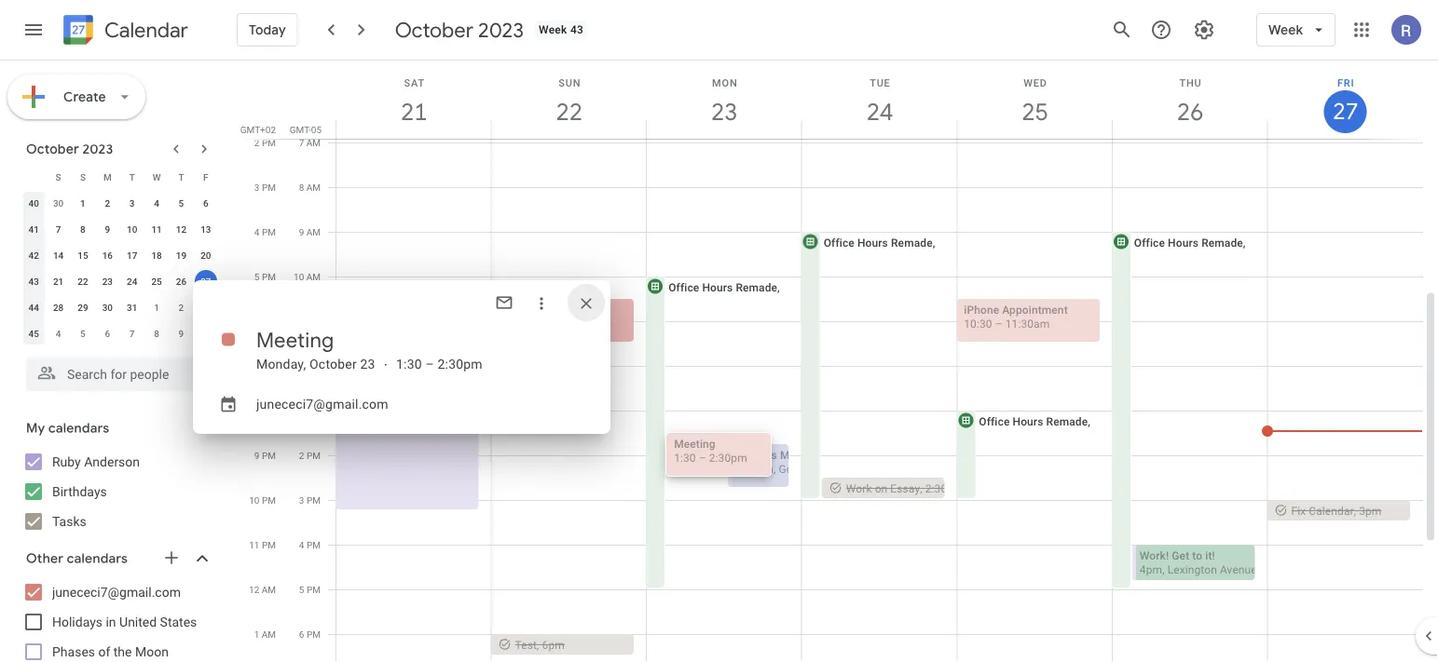 Task type: describe. For each thing, give the bounding box(es) containing it.
sun 22
[[555, 77, 581, 127]]

lexington
[[1168, 563, 1217, 577]]

– inside iphone appointment 10:30 – 11:30am
[[995, 317, 1003, 330]]

0 vertical spatial 43
[[570, 23, 584, 36]]

the
[[114, 645, 132, 660]]

29 element
[[72, 296, 94, 319]]

13
[[201, 224, 211, 235]]

1 horizontal spatial 5 pm
[[299, 584, 321, 596]]

november 4 element
[[47, 323, 69, 345]]

12 element
[[170, 218, 192, 240]]

sat
[[404, 77, 425, 89]]

8 pm
[[254, 405, 276, 417]]

mon
[[712, 77, 738, 89]]

43 inside october 2023 grid
[[28, 276, 39, 287]]

tue 24
[[865, 77, 892, 127]]

4pm
[[1140, 563, 1162, 577]]

week button
[[1257, 7, 1336, 52]]

5 right november 4 element
[[80, 328, 86, 339]]

1 vertical spatial 2023
[[82, 141, 113, 158]]

appointment
[[1002, 303, 1068, 316]]

30 for september 30 element
[[53, 198, 64, 209]]

18
[[151, 250, 162, 261]]

20 element
[[195, 244, 217, 267]]

1 for 1 pm
[[299, 405, 304, 417]]

26 inside 26 element
[[176, 276, 187, 287]]

m
[[103, 172, 112, 183]]

w
[[153, 172, 161, 183]]

26 inside '26' column header
[[1176, 96, 1203, 127]]

10 for 10 am
[[294, 271, 304, 282]]

21 inside october 2023 grid
[[53, 276, 64, 287]]

– inside the reminder to clean 10:30 – 11:30am
[[529, 317, 537, 330]]

calendar inside calendar element
[[104, 17, 188, 43]]

9 pm
[[254, 450, 276, 461]]

november 9 element
[[170, 323, 192, 345]]

row group inside october 2023 grid
[[21, 190, 218, 347]]

thu
[[1180, 77, 1202, 89]]

my calendars list
[[4, 447, 231, 537]]

1 vertical spatial 2 pm
[[299, 450, 321, 461]]

8 for 8 pm
[[254, 405, 260, 417]]

30 element
[[96, 296, 119, 319]]

9 for november 9 element
[[179, 328, 184, 339]]

2:30pm inside meeting 1:30 – 2:30pm
[[709, 452, 747, 465]]

1:30 inside meeting 1:30 – 2:30pm
[[674, 452, 696, 465]]

14
[[53, 250, 64, 261]]

2:30pm inside meeting monday, october 23 ⋅ 1:30 – 2:30pm
[[438, 357, 483, 372]]

birthdays
[[52, 484, 107, 500]]

calendars for my calendars
[[48, 420, 109, 437]]

of
[[98, 645, 110, 660]]

3pm
[[1359, 505, 1382, 518]]

thu 26
[[1176, 77, 1203, 127]]

tasks
[[52, 514, 86, 529]]

row containing 41
[[21, 216, 218, 242]]

work!
[[1140, 549, 1169, 563]]

05
[[311, 124, 322, 135]]

row containing 43
[[21, 268, 218, 295]]

am for 1 am
[[262, 629, 276, 640]]

0 vertical spatial october 2023
[[395, 17, 524, 43]]

7 am
[[299, 137, 321, 148]]

27 inside "cell"
[[201, 276, 211, 287]]

1:30 inside meeting monday, october 23 ⋅ 1:30 – 2:30pm
[[396, 357, 422, 372]]

25 link
[[1014, 90, 1057, 133]]

26 column header
[[1112, 61, 1268, 139]]

1:45pm
[[735, 463, 774, 476]]

21 link
[[393, 90, 436, 133]]

12 for 12 am
[[249, 584, 259, 596]]

21 column header
[[336, 61, 492, 139]]

meeting monday, october 23 ⋅ 1:30 – 2:30pm
[[256, 327, 483, 372]]

12 for 12
[[176, 224, 187, 235]]

create
[[63, 89, 106, 105]]

44
[[28, 302, 39, 313]]

main drawer image
[[22, 19, 45, 41]]

10 am
[[294, 271, 321, 282]]

11 element
[[145, 218, 168, 240]]

10 for 10
[[127, 224, 137, 235]]

29
[[78, 302, 88, 313]]

add other calendars image
[[162, 549, 181, 568]]

4 up 11 element
[[154, 198, 159, 209]]

2 right 'november 1' element
[[179, 302, 184, 313]]

17
[[127, 250, 137, 261]]

2 right 9 pm
[[299, 450, 304, 461]]

2 down gmt+02
[[254, 137, 260, 148]]

24 link
[[858, 90, 901, 133]]

november 5 element
[[72, 323, 94, 345]]

21 element
[[47, 270, 69, 293]]

8 for 8 am
[[299, 182, 304, 193]]

1 am
[[254, 629, 276, 640]]

30 for 30 element
[[102, 302, 113, 313]]

november 1 element
[[145, 296, 168, 319]]

week for week
[[1269, 21, 1303, 38]]

25 inside october 2023 grid
[[151, 276, 162, 287]]

work
[[846, 482, 872, 495]]

iphone appointment 10:30 – 11:30am
[[964, 303, 1068, 330]]

11:30am inside iphone appointment 10:30 – 11:30am
[[1005, 317, 1050, 330]]

united
[[119, 615, 157, 630]]

monday,
[[256, 357, 306, 372]]

22 element
[[72, 270, 94, 293]]

22 column header
[[491, 61, 647, 139]]

today
[[249, 21, 286, 38]]

today button
[[237, 7, 298, 52]]

my calendars button
[[4, 414, 231, 444]]

4 right 13 element
[[254, 226, 260, 238]]

6 for november 6 element
[[105, 328, 110, 339]]

1 vertical spatial 3 pm
[[299, 495, 321, 506]]

iphone
[[964, 303, 999, 316]]

october inside meeting monday, october 23 ⋅ 1:30 – 2:30pm
[[309, 357, 357, 372]]

0 vertical spatial 6
[[203, 198, 208, 209]]

24 element
[[121, 270, 143, 293]]

11 pm
[[249, 540, 276, 551]]

am for 8 am
[[306, 182, 321, 193]]

mon 23
[[710, 77, 738, 127]]

40
[[28, 198, 39, 209]]

meeting for meeting monday, october 23 ⋅ 1:30 – 2:30pm
[[256, 327, 334, 353]]

3 inside october 2023 grid
[[129, 198, 135, 209]]

1 horizontal spatial 2023
[[478, 17, 524, 43]]

5 up 12 element
[[179, 198, 184, 209]]

fri 27
[[1332, 77, 1357, 126]]

essay
[[890, 482, 920, 495]]

19
[[176, 250, 187, 261]]

7 for november 7 element
[[129, 328, 135, 339]]

15
[[78, 250, 88, 261]]

8 for the november 8 element
[[154, 328, 159, 339]]

⋅
[[383, 357, 389, 372]]

test , 6pm
[[515, 639, 565, 652]]

phases
[[52, 645, 95, 660]]

2 horizontal spatial 2:30pm
[[925, 482, 964, 495]]

fix
[[1291, 505, 1306, 518]]

1 s from the left
[[55, 172, 61, 183]]

25 element
[[145, 270, 168, 293]]

moon
[[135, 645, 169, 660]]

11 for 11 pm
[[249, 540, 260, 551]]

7 for 7 am
[[299, 137, 304, 148]]

1 pm
[[299, 405, 321, 417]]

row containing 42
[[21, 242, 218, 268]]

1 t from the left
[[129, 172, 135, 183]]

in
[[106, 615, 116, 630]]

ruby
[[52, 454, 81, 470]]

22 inside column header
[[555, 96, 581, 127]]

work! get to it! 4pm , lexington avenue
[[1140, 549, 1257, 577]]

campus meeting rescheduled
[[735, 449, 902, 462]]

wed 25
[[1021, 77, 1047, 127]]

12 pm
[[294, 361, 321, 372]]

calendar inside grid
[[1309, 505, 1354, 518]]

row containing s
[[21, 164, 218, 190]]

6 pm
[[299, 629, 321, 640]]

23 inside the mon 23
[[710, 96, 737, 127]]

avenue
[[1220, 563, 1257, 577]]

1 horizontal spatial 4 pm
[[299, 540, 321, 551]]

0 horizontal spatial 3 pm
[[254, 182, 276, 193]]

11 for 11
[[151, 224, 162, 235]]

4 inside november 4 element
[[56, 328, 61, 339]]

am for 10 am
[[306, 271, 321, 282]]

7 for 7 pm
[[254, 361, 260, 372]]

41
[[28, 224, 39, 235]]

my calendars
[[26, 420, 109, 437]]

wed
[[1024, 77, 1047, 89]]

15 element
[[72, 244, 94, 267]]

1 right september 30 element
[[80, 198, 86, 209]]



Task type: vqa. For each thing, say whether or not it's contained in the screenshot.


Task type: locate. For each thing, give the bounding box(es) containing it.
2 pm right 9 pm
[[299, 450, 321, 461]]

2 vertical spatial 23
[[360, 357, 375, 372]]

11 inside grid
[[249, 540, 260, 551]]

25 down wed
[[1021, 96, 1047, 127]]

25 right the 24 element
[[151, 276, 162, 287]]

1 vertical spatial 3
[[129, 198, 135, 209]]

office hours remade ,
[[824, 236, 938, 249], [1134, 236, 1249, 249], [668, 281, 783, 294], [979, 415, 1093, 428]]

2 horizontal spatial 23
[[710, 96, 737, 127]]

am down 9 am
[[306, 271, 321, 282]]

0 horizontal spatial s
[[55, 172, 61, 183]]

0 horizontal spatial t
[[129, 172, 135, 183]]

1 horizontal spatial week
[[1269, 21, 1303, 38]]

45
[[28, 328, 39, 339]]

my
[[26, 420, 45, 437]]

3 pm right 10 pm
[[299, 495, 321, 506]]

calendar element
[[60, 11, 188, 52]]

junececi7@gmail.com up in
[[52, 585, 181, 600]]

24 column header
[[801, 61, 958, 139]]

1 horizontal spatial 6
[[203, 198, 208, 209]]

8 up 15 'element' on the top left
[[80, 224, 86, 235]]

– down reminder
[[529, 317, 537, 330]]

0 vertical spatial 26
[[1176, 96, 1203, 127]]

6 right the november 5 element
[[105, 328, 110, 339]]

meeting
[[256, 327, 334, 353], [674, 438, 716, 451], [780, 449, 822, 462]]

5 pm up 6 pm
[[299, 584, 321, 596]]

24 right 23 element
[[127, 276, 137, 287]]

am for 7 am
[[306, 137, 321, 148]]

3 row from the top
[[21, 216, 218, 242]]

1 row from the top
[[21, 164, 218, 190]]

november 2 element
[[170, 296, 192, 319]]

october 2023 up m
[[26, 141, 113, 158]]

22 right 21 element
[[78, 276, 88, 287]]

row group containing 40
[[21, 190, 218, 347]]

1 horizontal spatial october 2023
[[395, 17, 524, 43]]

11 right 10 element
[[151, 224, 162, 235]]

10:30 down reminder
[[498, 317, 527, 330]]

1 right 8 pm
[[299, 405, 304, 417]]

0 horizontal spatial 2023
[[82, 141, 113, 158]]

2 vertical spatial 12
[[249, 584, 259, 596]]

0 vertical spatial 12
[[176, 224, 187, 235]]

october 2023
[[395, 17, 524, 43], [26, 141, 113, 158]]

0 vertical spatial 3 pm
[[254, 182, 276, 193]]

23 inside meeting monday, october 23 ⋅ 1:30 – 2:30pm
[[360, 357, 375, 372]]

4 pm left 9 am
[[254, 226, 276, 238]]

1 horizontal spatial 3 pm
[[299, 495, 321, 506]]

0 vertical spatial 23
[[710, 96, 737, 127]]

12 inside october 2023 grid
[[176, 224, 187, 235]]

1 horizontal spatial t
[[178, 172, 184, 183]]

10 up 11 pm
[[249, 495, 260, 506]]

, inside work! get to it! 4pm , lexington avenue
[[1162, 563, 1165, 577]]

0 horizontal spatial 25
[[151, 276, 162, 287]]

16 element
[[96, 244, 119, 267]]

november 10 element
[[195, 323, 217, 345]]

30 right 40
[[53, 198, 64, 209]]

31 element
[[121, 296, 143, 319]]

None search field
[[0, 350, 231, 391]]

states
[[160, 615, 197, 630]]

8 am
[[299, 182, 321, 193]]

43 left 21 element
[[28, 276, 39, 287]]

24
[[865, 96, 892, 127], [127, 276, 137, 287]]

meeting for meeting 1:30 – 2:30pm
[[674, 438, 716, 451]]

2 horizontal spatial meeting
[[780, 449, 822, 462]]

10:30 inside the reminder to clean 10:30 – 11:30am
[[498, 317, 527, 330]]

0 horizontal spatial 27
[[201, 276, 211, 287]]

t right w
[[178, 172, 184, 183]]

10 down 9 am
[[294, 271, 304, 282]]

23 down "mon"
[[710, 96, 737, 127]]

6
[[203, 198, 208, 209], [105, 328, 110, 339], [299, 629, 304, 640]]

0 vertical spatial 22
[[555, 96, 581, 127]]

calendars up ruby on the bottom of the page
[[48, 420, 109, 437]]

5 right the 12 am
[[299, 584, 304, 596]]

1 vertical spatial 22
[[78, 276, 88, 287]]

9 left 10 element
[[105, 224, 110, 235]]

1 horizontal spatial 12
[[249, 584, 259, 596]]

gmt-
[[290, 124, 311, 135]]

7 down gmt- at the top of page
[[299, 137, 304, 148]]

5 pm
[[254, 271, 276, 282], [299, 584, 321, 596]]

calendar heading
[[101, 17, 188, 43]]

october 2023 grid
[[18, 164, 218, 347]]

1 vertical spatial 10
[[294, 271, 304, 282]]

23 element
[[96, 270, 119, 293]]

28
[[53, 302, 64, 313]]

test
[[515, 639, 537, 652]]

row containing 40
[[21, 190, 218, 216]]

0 horizontal spatial 5 pm
[[254, 271, 276, 282]]

0 vertical spatial junececi7@gmail.com
[[256, 397, 388, 412]]

week up sun on the top of page
[[539, 23, 567, 36]]

7 pm
[[254, 361, 276, 372]]

23
[[710, 96, 737, 127], [102, 276, 113, 287], [360, 357, 375, 372]]

2 t from the left
[[178, 172, 184, 183]]

9
[[105, 224, 110, 235], [299, 226, 304, 238], [179, 328, 184, 339], [254, 450, 260, 461]]

meeting up monday,
[[256, 327, 334, 353]]

26 element
[[170, 270, 192, 293]]

21
[[400, 96, 426, 127], [53, 276, 64, 287]]

3 right f
[[254, 182, 260, 193]]

23 column header
[[646, 61, 802, 139]]

2 down m
[[105, 198, 110, 209]]

1 vertical spatial 30
[[102, 302, 113, 313]]

6 row from the top
[[21, 295, 218, 321]]

30 right 29 element at the top left of page
[[102, 302, 113, 313]]

junececi7@gmail.com inside other calendars list
[[52, 585, 181, 600]]

11:30am inside the reminder to clean 10:30 – 11:30am
[[540, 317, 584, 330]]

meeting right campus
[[780, 449, 822, 462]]

4
[[154, 198, 159, 209], [254, 226, 260, 238], [56, 328, 61, 339], [299, 540, 304, 551]]

8 up 9 pm
[[254, 405, 260, 417]]

0 horizontal spatial 10:30
[[498, 317, 527, 330]]

fri
[[1337, 77, 1355, 89]]

1 horizontal spatial 21
[[400, 96, 426, 127]]

t left w
[[129, 172, 135, 183]]

october down meeting heading
[[309, 357, 357, 372]]

0 vertical spatial 2:30pm
[[438, 357, 483, 372]]

calendar
[[104, 17, 188, 43], [1309, 505, 1354, 518]]

1 vertical spatial 24
[[127, 276, 137, 287]]

6 for 6 pm
[[299, 629, 304, 640]]

grid
[[239, 61, 1438, 663]]

1:30
[[396, 357, 422, 372], [674, 452, 696, 465]]

5 left "10 am"
[[254, 271, 260, 282]]

1 for 'november 1' element
[[154, 302, 159, 313]]

27 down fri
[[1332, 97, 1357, 126]]

0 horizontal spatial junececi7@gmail.com
[[52, 585, 181, 600]]

2 vertical spatial 2:30pm
[[925, 482, 964, 495]]

0 horizontal spatial 30
[[53, 198, 64, 209]]

7 right 41
[[56, 224, 61, 235]]

27 inside 'column header'
[[1332, 97, 1357, 126]]

1 vertical spatial october 2023
[[26, 141, 113, 158]]

3 pm left 8 am
[[254, 182, 276, 193]]

0 vertical spatial calendar
[[104, 17, 188, 43]]

junececi7@gmail.com
[[256, 397, 388, 412], [52, 585, 181, 600]]

1 11:30am from the left
[[540, 317, 584, 330]]

am for 9 am
[[306, 226, 321, 238]]

3
[[254, 182, 260, 193], [129, 198, 135, 209], [299, 495, 304, 506]]

0 vertical spatial 21
[[400, 96, 426, 127]]

campus
[[735, 449, 777, 462]]

1 horizontal spatial 1:30
[[674, 452, 696, 465]]

fix calendar , 3pm
[[1291, 505, 1382, 518]]

create button
[[7, 75, 145, 119]]

1 vertical spatial 27
[[201, 276, 211, 287]]

november 8 element
[[145, 323, 168, 345]]

11:30am down the 'appointment'
[[1005, 317, 1050, 330]]

12 for 12 pm
[[294, 361, 304, 372]]

25 column header
[[957, 61, 1113, 139]]

0 horizontal spatial 21
[[53, 276, 64, 287]]

16
[[102, 250, 113, 261]]

26 down "thu"
[[1176, 96, 1203, 127]]

24 inside the 24 element
[[127, 276, 137, 287]]

0 vertical spatial 3
[[254, 182, 260, 193]]

6 right 1 am
[[299, 629, 304, 640]]

0 vertical spatial 30
[[53, 198, 64, 209]]

10 left 11 element
[[127, 224, 137, 235]]

24 inside 24 column header
[[865, 96, 892, 127]]

other calendars
[[26, 551, 128, 568]]

2 horizontal spatial 3
[[299, 495, 304, 506]]

to
[[556, 303, 571, 316]]

2 11:30am from the left
[[1005, 317, 1050, 330]]

9 up "10 am"
[[299, 226, 304, 238]]

20
[[201, 250, 211, 261]]

1 vertical spatial 43
[[28, 276, 39, 287]]

11:30am
[[540, 317, 584, 330], [1005, 317, 1050, 330]]

27
[[1332, 97, 1357, 126], [201, 276, 211, 287]]

1 horizontal spatial meeting
[[674, 438, 716, 451]]

7 left the november 8 element
[[129, 328, 135, 339]]

0 horizontal spatial october
[[26, 141, 79, 158]]

21 inside column header
[[400, 96, 426, 127]]

week inside 'week' dropdown button
[[1269, 21, 1303, 38]]

23 inside row
[[102, 276, 113, 287]]

am left 6 pm
[[262, 629, 276, 640]]

hours
[[858, 236, 888, 249], [1168, 236, 1199, 249], [702, 281, 733, 294], [1013, 415, 1043, 428]]

1 horizontal spatial calendar
[[1309, 505, 1354, 518]]

october up the sat
[[395, 17, 473, 43]]

10 element
[[121, 218, 143, 240]]

27 column header
[[1267, 61, 1423, 139]]

26 link
[[1169, 90, 1212, 133]]

1 horizontal spatial 25
[[1021, 96, 1047, 127]]

clean
[[574, 303, 609, 316]]

junececi7@gmail.com down 12 pm
[[256, 397, 388, 412]]

0 horizontal spatial 2:30pm
[[438, 357, 483, 372]]

3 pm
[[254, 182, 276, 193], [299, 495, 321, 506]]

– inside meeting 1:30 – 2:30pm
[[699, 452, 706, 465]]

0 horizontal spatial 11:30am
[[540, 317, 584, 330]]

on
[[875, 482, 888, 495]]

17 element
[[121, 244, 143, 267]]

reminder to clean 10:30 – 11:30am
[[498, 303, 609, 330]]

meeting inside meeting monday, october 23 ⋅ 1:30 – 2:30pm
[[256, 327, 334, 353]]

0 horizontal spatial 4 pm
[[254, 226, 276, 238]]

week 43
[[539, 23, 584, 36]]

rescheduled
[[825, 449, 902, 462]]

10 for 10 pm
[[249, 495, 260, 506]]

meeting inside meeting 1:30 – 2:30pm
[[674, 438, 716, 451]]

1 horizontal spatial 11
[[249, 540, 260, 551]]

other
[[26, 551, 64, 568]]

it!
[[1205, 549, 1215, 563]]

27 right 26 element
[[201, 276, 211, 287]]

18 element
[[145, 244, 168, 267]]

meeting heading
[[256, 327, 334, 353]]

– right ⋅
[[425, 357, 434, 372]]

2 row from the top
[[21, 190, 218, 216]]

10 inside october 2023 grid
[[127, 224, 137, 235]]

1 for 1 am
[[254, 629, 259, 640]]

19 element
[[170, 244, 192, 267]]

row
[[21, 164, 218, 190], [21, 190, 218, 216], [21, 216, 218, 242], [21, 242, 218, 268], [21, 268, 218, 295], [21, 295, 218, 321], [21, 321, 218, 347]]

get
[[1172, 549, 1190, 563]]

23 left ⋅
[[360, 357, 375, 372]]

am down 05
[[306, 137, 321, 148]]

11 up the 12 am
[[249, 540, 260, 551]]

1 left november 2 element
[[154, 302, 159, 313]]

2 pm down gmt+02
[[254, 137, 276, 148]]

1 horizontal spatial 11:30am
[[1005, 317, 1050, 330]]

13 element
[[195, 218, 217, 240]]

2 horizontal spatial 6
[[299, 629, 304, 640]]

4 row from the top
[[21, 242, 218, 268]]

holidays
[[52, 615, 103, 630]]

0 horizontal spatial 23
[[102, 276, 113, 287]]

november 7 element
[[121, 323, 143, 345]]

reminder
[[498, 303, 554, 316]]

12 am
[[249, 584, 276, 596]]

other calendars list
[[4, 578, 231, 663]]

27 cell
[[194, 268, 218, 295]]

september 30 element
[[47, 192, 69, 214]]

9 for 9 pm
[[254, 450, 260, 461]]

1 down the 12 am
[[254, 629, 259, 640]]

1 vertical spatial 23
[[102, 276, 113, 287]]

calendars for other calendars
[[67, 551, 128, 568]]

0 horizontal spatial calendar
[[104, 17, 188, 43]]

week right settings menu icon
[[1269, 21, 1303, 38]]

0 vertical spatial 2 pm
[[254, 137, 276, 148]]

gmt-05
[[290, 124, 322, 135]]

5 row from the top
[[21, 268, 218, 295]]

8 right november 7 element
[[154, 328, 159, 339]]

23 right the 22 element
[[102, 276, 113, 287]]

am up 1 am
[[262, 584, 276, 596]]

10:30 down iphone
[[964, 317, 992, 330]]

8 up 9 am
[[299, 182, 304, 193]]

21 left the 22 element
[[53, 276, 64, 287]]

11
[[151, 224, 162, 235], [249, 540, 260, 551]]

7 row from the top
[[21, 321, 218, 347]]

am for 12 am
[[262, 584, 276, 596]]

s
[[55, 172, 61, 183], [80, 172, 86, 183]]

0 horizontal spatial 3
[[129, 198, 135, 209]]

anderson
[[84, 454, 140, 470]]

25 inside wed 25
[[1021, 96, 1047, 127]]

1 10:30 from the left
[[498, 317, 527, 330]]

1 vertical spatial calendar
[[1309, 505, 1354, 518]]

2 10:30 from the left
[[964, 317, 992, 330]]

am down 8 am
[[306, 226, 321, 238]]

0 horizontal spatial meeting
[[256, 327, 334, 353]]

october 2023 up the sat
[[395, 17, 524, 43]]

4 right 11 pm
[[299, 540, 304, 551]]

2 vertical spatial 10
[[249, 495, 260, 506]]

14 element
[[47, 244, 69, 267]]

2 vertical spatial 3
[[299, 495, 304, 506]]

grid containing 21
[[239, 61, 1438, 663]]

1 vertical spatial 1:30
[[674, 452, 696, 465]]

am
[[306, 137, 321, 148], [306, 182, 321, 193], [306, 226, 321, 238], [306, 271, 321, 282], [262, 584, 276, 596], [262, 629, 276, 640]]

2 horizontal spatial 10
[[294, 271, 304, 282]]

2 horizontal spatial october
[[395, 17, 473, 43]]

2 horizontal spatial 12
[[294, 361, 304, 372]]

week for week 43
[[539, 23, 567, 36]]

6pm
[[542, 639, 565, 652]]

4 pm
[[254, 226, 276, 238], [299, 540, 321, 551]]

0 vertical spatial october
[[395, 17, 473, 43]]

7 inside november 7 element
[[129, 328, 135, 339]]

other calendars button
[[4, 544, 231, 574]]

1 horizontal spatial 43
[[570, 23, 584, 36]]

2 s from the left
[[80, 172, 86, 183]]

27 link
[[1324, 90, 1367, 133]]

10
[[127, 224, 137, 235], [294, 271, 304, 282], [249, 495, 260, 506]]

settings menu image
[[1193, 19, 1216, 41]]

27, today element
[[195, 270, 217, 293]]

october
[[395, 17, 473, 43], [26, 141, 79, 158], [309, 357, 357, 372]]

0 horizontal spatial 12
[[176, 224, 187, 235]]

1:30 left 1:45pm
[[674, 452, 696, 465]]

2023 left week 43
[[478, 17, 524, 43]]

f
[[203, 172, 208, 183]]

11 inside october 2023 grid
[[151, 224, 162, 235]]

0 horizontal spatial 43
[[28, 276, 39, 287]]

21 down the sat
[[400, 96, 426, 127]]

1 vertical spatial 2:30pm
[[709, 452, 747, 465]]

5
[[179, 198, 184, 209], [254, 271, 260, 282], [80, 328, 86, 339], [299, 584, 304, 596]]

0 vertical spatial 2023
[[478, 17, 524, 43]]

remade
[[891, 236, 933, 249], [1202, 236, 1243, 249], [736, 281, 777, 294], [1046, 415, 1088, 428]]

22 inside october 2023 grid
[[78, 276, 88, 287]]

0 horizontal spatial 10
[[127, 224, 137, 235]]

– down iphone
[[995, 317, 1003, 330]]

1 vertical spatial october
[[26, 141, 79, 158]]

1:45pm ,
[[735, 463, 779, 476]]

24 down tue at the top right of page
[[865, 96, 892, 127]]

22 link
[[548, 90, 591, 133]]

1:30 right ⋅
[[396, 357, 422, 372]]

november 6 element
[[96, 323, 119, 345]]

– inside meeting monday, october 23 ⋅ 1:30 – 2:30pm
[[425, 357, 434, 372]]

22
[[555, 96, 581, 127], [78, 276, 88, 287]]

9 right the november 8 element
[[179, 328, 184, 339]]

0 vertical spatial 5 pm
[[254, 271, 276, 282]]

26 right 25 element
[[176, 276, 187, 287]]

0 horizontal spatial 24
[[127, 276, 137, 287]]

23 link
[[703, 90, 746, 133]]

0 horizontal spatial 26
[[176, 276, 187, 287]]

2 vertical spatial october
[[309, 357, 357, 372]]

43 up sun on the top of page
[[570, 23, 584, 36]]

9 up 10 pm
[[254, 450, 260, 461]]

0 vertical spatial 4 pm
[[254, 226, 276, 238]]

6 down f
[[203, 198, 208, 209]]

calendars down 'tasks'
[[67, 551, 128, 568]]

1 vertical spatial calendars
[[67, 551, 128, 568]]

0 horizontal spatial 22
[[78, 276, 88, 287]]

row containing 44
[[21, 295, 218, 321]]

Search for people text field
[[37, 358, 201, 391]]

42
[[28, 250, 39, 261]]

am up 9 am
[[306, 182, 321, 193]]

meeting left campus
[[674, 438, 716, 451]]

0 vertical spatial 24
[[865, 96, 892, 127]]

0 vertical spatial 27
[[1332, 97, 1357, 126]]

1 horizontal spatial 2:30pm
[[709, 452, 747, 465]]

2
[[254, 137, 260, 148], [105, 198, 110, 209], [179, 302, 184, 313], [299, 450, 304, 461]]

– left 1:45pm
[[699, 452, 706, 465]]

row group
[[21, 190, 218, 347]]

holidays in united states
[[52, 615, 197, 630]]

email event details image
[[495, 294, 514, 312]]

work on essay , 2:30pm
[[846, 482, 964, 495]]

3 right 10 pm
[[299, 495, 304, 506]]

7
[[299, 137, 304, 148], [56, 224, 61, 235], [129, 328, 135, 339], [254, 361, 260, 372]]

phases of the moon
[[52, 645, 169, 660]]

9 for 9 am
[[299, 226, 304, 238]]

1 horizontal spatial 24
[[865, 96, 892, 127]]

0 horizontal spatial 2 pm
[[254, 137, 276, 148]]

s left m
[[80, 172, 86, 183]]

10:30 inside iphone appointment 10:30 – 11:30am
[[964, 317, 992, 330]]

2023 up m
[[82, 141, 113, 158]]

1 horizontal spatial junececi7@gmail.com
[[256, 397, 388, 412]]

4 pm right 11 pm
[[299, 540, 321, 551]]

calendar right fix
[[1309, 505, 1354, 518]]

9 am
[[299, 226, 321, 238]]

11:30am down to
[[540, 317, 584, 330]]

12 down 11 pm
[[249, 584, 259, 596]]

meeting 1:30 – 2:30pm
[[674, 438, 747, 465]]

tue
[[870, 77, 891, 89]]

sat 21
[[400, 77, 426, 127]]

4 left the november 5 element
[[56, 328, 61, 339]]

5 pm left "10 am"
[[254, 271, 276, 282]]

row containing 45
[[21, 321, 218, 347]]

28 element
[[47, 296, 69, 319]]

1 vertical spatial junececi7@gmail.com
[[52, 585, 181, 600]]

s up september 30 element
[[55, 172, 61, 183]]

1 vertical spatial 5 pm
[[299, 584, 321, 596]]

43
[[570, 23, 584, 36], [28, 276, 39, 287]]

1 horizontal spatial 3
[[254, 182, 260, 193]]

1 horizontal spatial 10:30
[[964, 317, 992, 330]]

0 vertical spatial 10
[[127, 224, 137, 235]]

12 down meeting heading
[[294, 361, 304, 372]]

week
[[1269, 21, 1303, 38], [539, 23, 567, 36]]

0 horizontal spatial october 2023
[[26, 141, 113, 158]]



